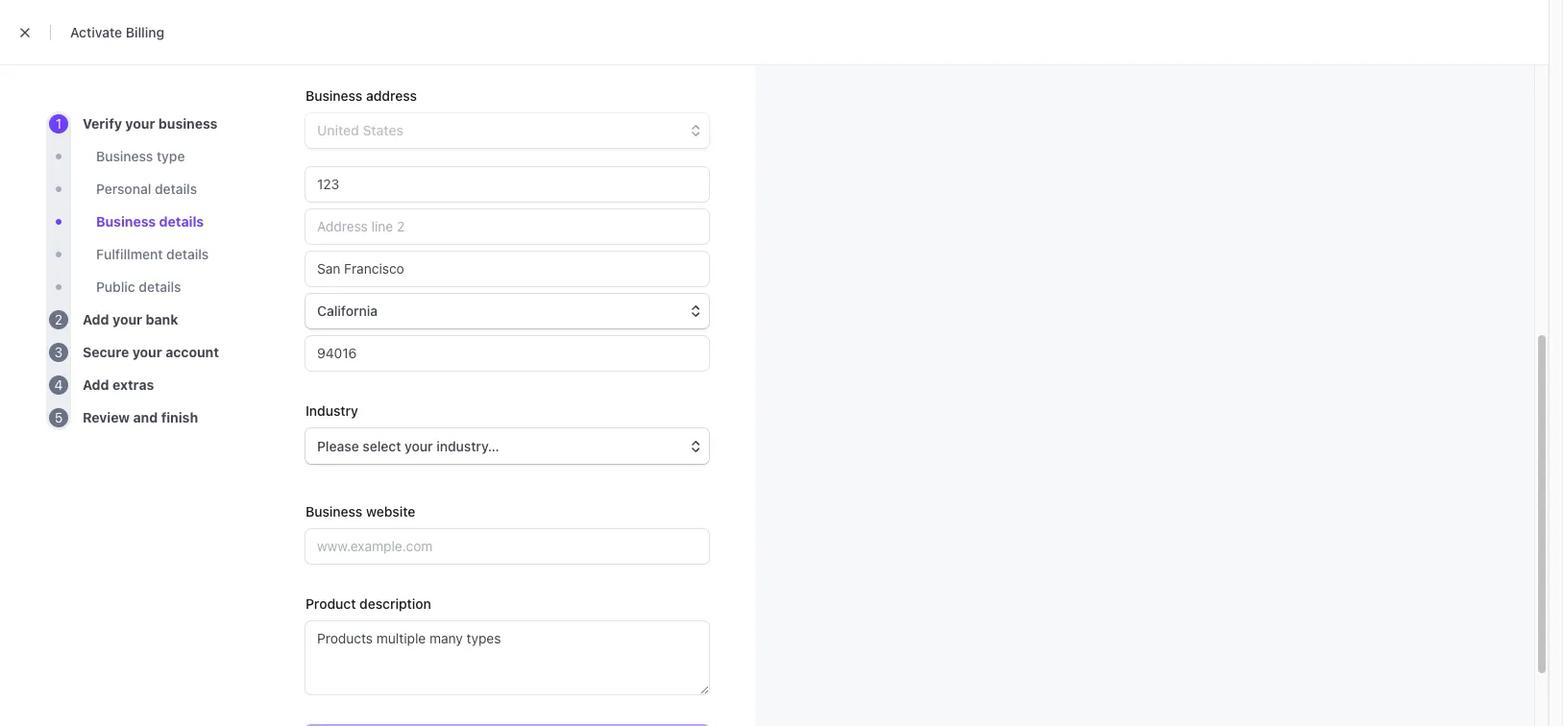 Task type: locate. For each thing, give the bounding box(es) containing it.
your down public details "link"
[[112, 311, 142, 328]]

address
[[366, 87, 417, 104]]

business down personal
[[96, 213, 156, 230]]

details down type
[[155, 181, 197, 197]]

add
[[83, 311, 109, 328], [83, 377, 109, 393]]

5
[[55, 409, 63, 426]]

details inside "link"
[[139, 279, 181, 295]]

add down "secure"
[[83, 377, 109, 393]]

details up "fulfillment details"
[[159, 213, 204, 230]]

product
[[306, 596, 356, 612]]

City text field
[[306, 252, 709, 286]]

extras
[[112, 377, 154, 393]]

1 vertical spatial add
[[83, 377, 109, 393]]

business
[[306, 87, 362, 104], [96, 148, 153, 164], [96, 213, 156, 230], [306, 503, 362, 520]]

details
[[155, 181, 197, 197], [159, 213, 204, 230], [166, 246, 209, 262], [139, 279, 181, 295]]

fulfillment details link
[[96, 245, 209, 264]]

review and finish
[[83, 409, 198, 426]]

your for add
[[112, 311, 142, 328]]

fulfillment
[[96, 246, 163, 262]]

business address
[[306, 87, 417, 104]]

billing
[[126, 24, 164, 40]]

Address line 2 text field
[[306, 209, 709, 244]]

industry
[[306, 403, 358, 419]]

your up extras
[[132, 344, 162, 360]]

public details
[[96, 279, 181, 295]]

your
[[125, 115, 155, 132], [112, 311, 142, 328], [132, 344, 162, 360], [405, 438, 433, 454]]

add inside "link"
[[83, 377, 109, 393]]

add your bank
[[83, 311, 178, 328]]

website
[[366, 503, 415, 520]]

business left website
[[306, 503, 362, 520]]

activate
[[70, 24, 122, 40]]

business details link
[[96, 212, 204, 232]]

bank
[[146, 311, 178, 328]]

public
[[96, 279, 135, 295]]

2 add from the top
[[83, 377, 109, 393]]

your for secure
[[132, 344, 162, 360]]

business for business address
[[306, 87, 362, 104]]

product description
[[306, 596, 431, 612]]

business left address
[[306, 87, 362, 104]]

business up personal
[[96, 148, 153, 164]]

please select your industry…
[[317, 438, 499, 454]]

business for business details
[[96, 213, 156, 230]]

public details link
[[96, 278, 181, 297]]

your up business type
[[125, 115, 155, 132]]

please select your industry… button
[[306, 428, 709, 464]]

personal details
[[96, 181, 197, 197]]

add for add extras
[[83, 377, 109, 393]]

personal details link
[[96, 180, 197, 199]]

4
[[54, 377, 63, 393]]

secure your account link
[[83, 343, 219, 362]]

1 add from the top
[[83, 311, 109, 328]]

finish
[[161, 409, 198, 426]]

review and finish link
[[83, 408, 198, 428]]

details up "bank"
[[139, 279, 181, 295]]

add up "secure"
[[83, 311, 109, 328]]

0 vertical spatial add
[[83, 311, 109, 328]]

secure your account
[[83, 344, 219, 360]]

and
[[133, 409, 158, 426]]

details inside "link"
[[159, 213, 204, 230]]

1
[[56, 115, 62, 132]]

business inside "link"
[[96, 213, 156, 230]]

your right select
[[405, 438, 433, 454]]

details down business details "link"
[[166, 246, 209, 262]]

activate billing
[[70, 24, 164, 40]]



Task type: describe. For each thing, give the bounding box(es) containing it.
business details
[[96, 213, 204, 230]]

your inside dropdown button
[[405, 438, 433, 454]]

verify
[[83, 115, 122, 132]]

2
[[55, 311, 63, 328]]

business website
[[306, 503, 415, 520]]

3
[[54, 344, 63, 360]]

verify your business link
[[83, 114, 218, 134]]

Business website url field
[[306, 529, 709, 564]]

business
[[158, 115, 218, 132]]

add extras
[[83, 377, 154, 393]]

ZIP text field
[[306, 336, 709, 371]]

verify your business
[[83, 115, 218, 132]]

Address line 1 text field
[[306, 167, 709, 202]]

fulfillment details
[[96, 246, 209, 262]]

your for verify
[[125, 115, 155, 132]]

business for business type
[[96, 148, 153, 164]]

account
[[165, 344, 219, 360]]

business type
[[96, 148, 185, 164]]

description
[[359, 596, 431, 612]]

details for personal details
[[155, 181, 197, 197]]

please
[[317, 438, 359, 454]]

add your bank link
[[83, 310, 178, 330]]

secure
[[83, 344, 129, 360]]

type
[[157, 148, 185, 164]]

add extras link
[[83, 376, 154, 395]]

industry…
[[436, 438, 499, 454]]

add for add your bank
[[83, 311, 109, 328]]

details for public details
[[139, 279, 181, 295]]

review
[[83, 409, 130, 426]]

details for business details
[[159, 213, 204, 230]]

Product description text field
[[306, 622, 709, 695]]

personal
[[96, 181, 151, 197]]

business type link
[[96, 147, 185, 166]]

select
[[363, 438, 401, 454]]

business for business website
[[306, 503, 362, 520]]

details for fulfillment details
[[166, 246, 209, 262]]



Task type: vqa. For each thing, say whether or not it's contained in the screenshot.
left "/"
no



